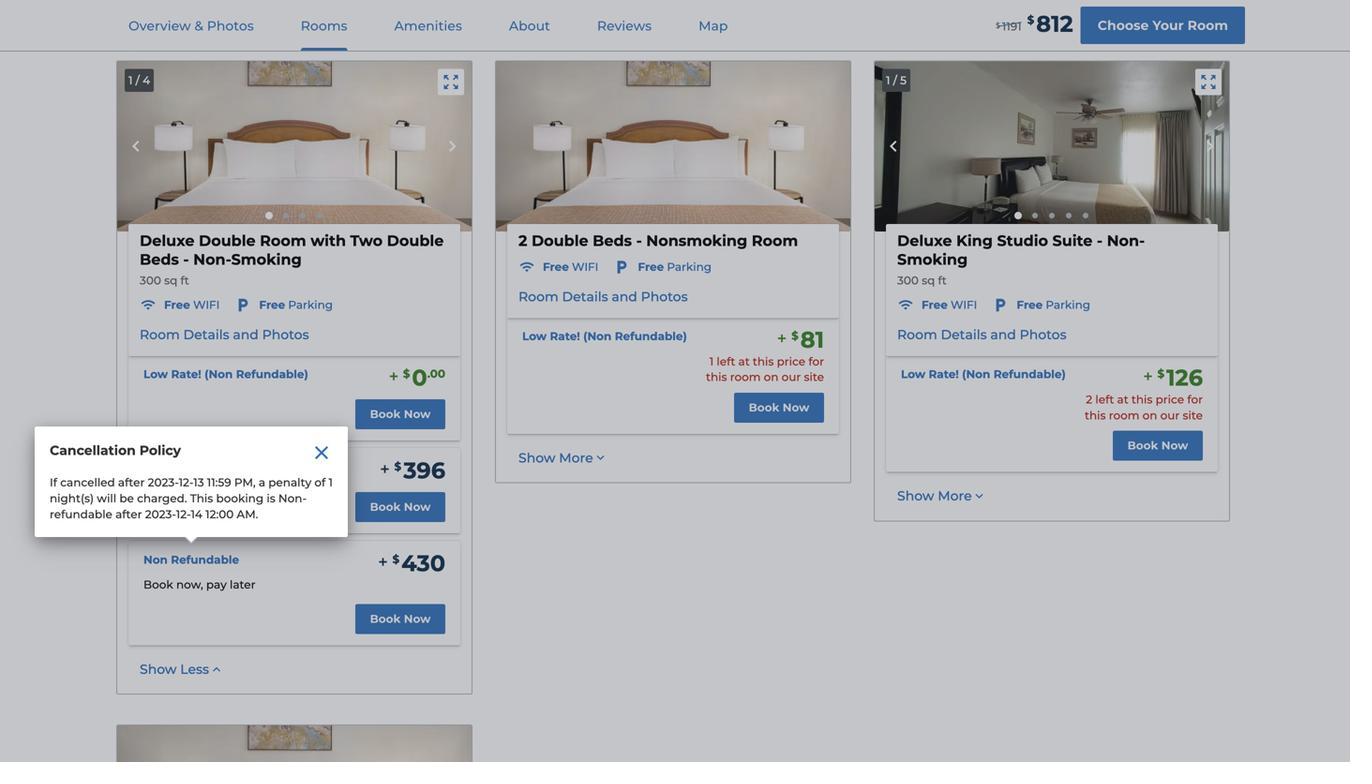 Task type: locate. For each thing, give the bounding box(es) containing it.
0 horizontal spatial 1
[[329, 476, 333, 490]]

$ left 1191
[[996, 21, 1000, 30]]

1 vertical spatial price
[[1156, 393, 1184, 407]]

and for 126
[[991, 327, 1016, 343]]

0 horizontal spatial and
[[233, 327, 259, 343]]

1 horizontal spatial double
[[387, 232, 444, 250]]

2 horizontal spatial free parking
[[1017, 298, 1091, 312]]

2 300 from the left
[[897, 274, 919, 287]]

book now
[[749, 401, 810, 414], [370, 408, 431, 421], [1128, 439, 1189, 453], [370, 500, 431, 514], [370, 612, 431, 626]]

book now down '$ 430'
[[370, 612, 431, 626]]

photos down deluxe king studio suite - non- smoking 300 sq ft
[[1020, 327, 1067, 343]]

2 for 2 left at this price for this room on our site
[[1086, 393, 1093, 407]]

show more
[[519, 450, 593, 466], [897, 488, 972, 504]]

overview & photos button
[[106, 1, 276, 51]]

1 horizontal spatial free parking
[[638, 260, 712, 274]]

free parking
[[638, 260, 712, 274], [259, 298, 333, 312], [1017, 298, 1091, 312]]

0 horizontal spatial site
[[804, 370, 824, 384]]

go to image #1 image
[[265, 212, 273, 219], [1015, 212, 1022, 219]]

double
[[199, 232, 256, 250], [387, 232, 444, 250], [532, 232, 589, 250]]

1 vertical spatial 1
[[329, 476, 333, 490]]

1 horizontal spatial rate!
[[550, 329, 580, 343]]

and
[[612, 289, 638, 305], [233, 327, 259, 343], [991, 327, 1016, 343]]

free parking down 2 double beds - nonsmoking room
[[638, 260, 712, 274]]

refundable up 11:59
[[175, 460, 243, 474]]

free
[[543, 260, 569, 274], [638, 260, 664, 274], [164, 298, 190, 312], [259, 298, 285, 312], [922, 298, 948, 312], [1017, 298, 1043, 312]]

our down "$ 81"
[[782, 370, 801, 384]]

1 horizontal spatial low rate! (non refundable)
[[522, 329, 687, 343]]

go to image #3 image
[[300, 213, 306, 218], [1049, 213, 1055, 218]]

double for deluxe
[[199, 232, 256, 250]]

price down "$ 81"
[[777, 355, 806, 368]]

2 smoking from the left
[[897, 250, 968, 269]]

(non for 81
[[583, 329, 612, 343]]

1 horizontal spatial sq
[[922, 274, 935, 287]]

details
[[562, 289, 608, 305], [183, 327, 229, 343], [941, 327, 987, 343]]

pm,
[[234, 476, 256, 490]]

price for 81
[[777, 355, 806, 368]]

$ left 126
[[1158, 367, 1165, 381]]

1 horizontal spatial 1
[[710, 355, 714, 368]]

$ inside '$ 430'
[[392, 553, 400, 567]]

1 horizontal spatial for
[[1187, 393, 1203, 407]]

photos for 81's room details and photos button
[[641, 289, 688, 305]]

deluxe inside deluxe king studio suite - non- smoking 300 sq ft
[[897, 232, 952, 250]]

book now down '0'
[[370, 408, 431, 421]]

1 horizontal spatial ft
[[938, 274, 947, 287]]

go to image #1 image up the "deluxe double room with two double beds - non-smoking 300 sq ft"
[[265, 212, 273, 219]]

room details and photos for 81
[[519, 289, 688, 305]]

wifi for 126
[[951, 298, 977, 312]]

room for 126
[[1109, 409, 1140, 422]]

0 horizontal spatial price
[[777, 355, 806, 368]]

1 go to image #4 image from the left
[[317, 213, 323, 218]]

1 horizontal spatial details
[[562, 289, 608, 305]]

2 horizontal spatial room details and photos button
[[897, 326, 1067, 344]]

room inside 2 left at this price for this room on our site
[[1109, 409, 1140, 422]]

$ left 430
[[392, 553, 400, 567]]

1 vertical spatial show more button
[[897, 487, 987, 506]]

2023- up the charged. on the left bottom
[[148, 476, 179, 490]]

and down 2 double beds - nonsmoking room
[[612, 289, 638, 305]]

0 vertical spatial for
[[809, 355, 824, 368]]

0 vertical spatial 2
[[519, 232, 527, 250]]

if
[[50, 476, 57, 490]]

now down '0'
[[404, 408, 431, 421]]

deluxe king studio suite - non- smoking 300 sq ft
[[897, 232, 1145, 287]]

wifi
[[572, 260, 599, 274], [193, 298, 220, 312], [951, 298, 977, 312]]

2 for 2 double beds - nonsmoking room
[[519, 232, 527, 250]]

0 vertical spatial on
[[764, 370, 779, 384]]

1 horizontal spatial go to image #4 image
[[1066, 213, 1072, 218]]

0 horizontal spatial go to image #1 image
[[265, 212, 273, 219]]

left inside 1 left at this price for this room on our site
[[717, 355, 735, 368]]

0 horizontal spatial (non
[[205, 368, 233, 381]]

map
[[699, 18, 728, 34]]

2 horizontal spatial room details and photos
[[897, 327, 1067, 343]]

1 deluxe from the left
[[140, 232, 195, 250]]

2 go to image #4 image from the left
[[1066, 213, 1072, 218]]

after up be
[[118, 476, 145, 490]]

tab list
[[105, 0, 752, 51]]

book up "$ 396"
[[370, 408, 401, 421]]

after
[[118, 476, 145, 490], [115, 508, 142, 521]]

1 horizontal spatial refundable)
[[615, 329, 687, 343]]

photos down 2 double beds - nonsmoking room
[[641, 289, 688, 305]]

0 vertical spatial show more
[[519, 450, 593, 466]]

$ left 81
[[792, 329, 799, 343]]

0 horizontal spatial -
[[183, 250, 189, 269]]

1 vertical spatial site
[[1183, 409, 1203, 422]]

$ inside $ 126
[[1158, 367, 1165, 381]]

book now button down '0'
[[355, 400, 445, 430]]

our inside 1 left at this price for this room on our site
[[782, 370, 801, 384]]

2 vertical spatial show
[[140, 661, 177, 677]]

$
[[1027, 13, 1035, 27], [996, 21, 1000, 30], [792, 329, 799, 343], [403, 367, 410, 381], [1158, 367, 1165, 381], [394, 460, 402, 474], [392, 553, 400, 567]]

details for 81
[[562, 289, 608, 305]]

low for 126
[[901, 368, 926, 381]]

2023- down the charged. on the left bottom
[[145, 508, 176, 521]]

price inside 1 left at this price for this room on our site
[[777, 355, 806, 368]]

if cancelled after 2023-12-13 11:59 pm, a penalty of 1 night(s) will be charged. this booking is non- refundable after 2023-12-14 12:00 am.
[[50, 476, 333, 521]]

1 vertical spatial left
[[1096, 393, 1114, 407]]

nonsmoking
[[646, 232, 748, 250]]

1 sq from the left
[[164, 274, 178, 287]]

book now button
[[734, 393, 824, 423], [355, 400, 445, 430], [1113, 431, 1203, 461], [355, 492, 445, 522], [355, 604, 445, 634]]

our inside 2 left at this price for this room on our site
[[1161, 409, 1180, 422]]

after down be
[[115, 508, 142, 521]]

low rate! (non refundable) for 126
[[901, 368, 1066, 381]]

2 horizontal spatial parking
[[1046, 298, 1091, 312]]

ft
[[181, 274, 189, 287], [938, 274, 947, 287]]

$ for 1191
[[996, 21, 1000, 30]]

at inside 2 left at this price for this room on our site
[[1117, 393, 1129, 407]]

deluxe for smoking
[[897, 232, 952, 250]]

show for 126
[[897, 488, 934, 504]]

3 double from the left
[[532, 232, 589, 250]]

room inside 1 left at this price for this room on our site
[[730, 370, 761, 384]]

parking down suite
[[1046, 298, 1091, 312]]

night(s)
[[50, 492, 94, 505]]

1 horizontal spatial low rate! (non refundable) button
[[522, 328, 687, 344]]

1 inside if cancelled after 2023-12-13 11:59 pm, a penalty of 1 night(s) will be charged. this booking is non- refundable after 2023-12-14 12:00 am.
[[329, 476, 333, 490]]

0 vertical spatial more
[[559, 450, 593, 466]]

non-
[[1107, 232, 1145, 250], [193, 250, 231, 269], [278, 492, 307, 505]]

price down $ 126
[[1156, 393, 1184, 407]]

go to image #4 image for with
[[317, 213, 323, 218]]

1 horizontal spatial on
[[1143, 409, 1158, 422]]

for inside 2 left at this price for this room on our site
[[1187, 393, 1203, 407]]

0 horizontal spatial free wifi
[[164, 298, 220, 312]]

photos down the "deluxe double room with two double beds - non-smoking 300 sq ft"
[[262, 327, 309, 343]]

now down '$ 430'
[[404, 612, 431, 626]]

0 horizontal spatial 2
[[519, 232, 527, 250]]

$ inside "$ 81"
[[792, 329, 799, 343]]

1 horizontal spatial price
[[1156, 393, 1184, 407]]

1 double from the left
[[199, 232, 256, 250]]

1 horizontal spatial and
[[612, 289, 638, 305]]

sq
[[164, 274, 178, 287], [922, 274, 935, 287]]

studio
[[997, 232, 1048, 250]]

site down 126
[[1183, 409, 1203, 422]]

2 go to image #1 image from the left
[[1015, 212, 1022, 219]]

cancellation policy
[[50, 443, 181, 459]]

1 horizontal spatial smoking
[[897, 250, 968, 269]]

book now down 1 left at this price for this room on our site
[[749, 401, 810, 414]]

2 horizontal spatial -
[[1097, 232, 1103, 250]]

non- inside if cancelled after 2023-12-13 11:59 pm, a penalty of 1 night(s) will be charged. this booking is non- refundable after 2023-12-14 12:00 am.
[[278, 492, 307, 505]]

room details and photos for 126
[[897, 327, 1067, 343]]

room for 81
[[730, 370, 761, 384]]

2 deluxe from the left
[[897, 232, 952, 250]]

1 vertical spatial on
[[1143, 409, 1158, 422]]

1 vertical spatial 2
[[1086, 393, 1093, 407]]

our for 81
[[782, 370, 801, 384]]

book now button down "$ 396"
[[355, 492, 445, 522]]

1 go to image #2 image from the left
[[283, 213, 289, 218]]

book now down "$ 396"
[[370, 500, 431, 514]]

$ for 0
[[403, 367, 410, 381]]

cancellation
[[50, 443, 136, 459]]

at
[[739, 355, 750, 368], [1117, 393, 1129, 407]]

1 300 from the left
[[140, 274, 161, 287]]

1 go to image #3 image from the left
[[300, 213, 306, 218]]

0 vertical spatial room
[[730, 370, 761, 384]]

$ inside "$ 396"
[[394, 460, 402, 474]]

300 inside the "deluxe double room with two double beds - non-smoking 300 sq ft"
[[140, 274, 161, 287]]

go to image #2 image
[[283, 213, 289, 218], [1032, 213, 1038, 218]]

on
[[764, 370, 779, 384], [1143, 409, 1158, 422]]

our down $ 126
[[1161, 409, 1180, 422]]

about button
[[487, 1, 573, 51]]

go to image #1 image up studio
[[1015, 212, 1022, 219]]

double for 2
[[532, 232, 589, 250]]

126
[[1167, 364, 1203, 392]]

1 horizontal spatial room details and photos button
[[519, 288, 688, 306]]

smoking
[[231, 250, 302, 269], [897, 250, 968, 269]]

low
[[522, 329, 547, 343], [143, 368, 168, 381], [901, 368, 926, 381]]

left inside 2 left at this price for this room on our site
[[1096, 393, 1114, 407]]

0 horizontal spatial room
[[730, 370, 761, 384]]

will
[[97, 492, 116, 505]]

reviews button
[[575, 1, 674, 51]]

1 horizontal spatial wifi
[[572, 260, 599, 274]]

0 vertical spatial refundable
[[175, 460, 243, 474]]

photo carousel region for room
[[117, 61, 472, 232]]

go to image #1 image for room
[[265, 212, 273, 219]]

for inside 1 left at this price for this room on our site
[[809, 355, 824, 368]]

$ for 126
[[1158, 367, 1165, 381]]

0 vertical spatial our
[[782, 370, 801, 384]]

0 horizontal spatial go to image #3 image
[[300, 213, 306, 218]]

1 vertical spatial room
[[1109, 409, 1140, 422]]

cancellation policy dialog
[[27, 419, 355, 545]]

1 horizontal spatial go to image #2 image
[[1032, 213, 1038, 218]]

0 horizontal spatial show more
[[519, 450, 593, 466]]

go to image #4 image left go to image #5
[[1066, 213, 1072, 218]]

12- down this
[[176, 508, 191, 521]]

430
[[401, 550, 445, 577]]

0 horizontal spatial ft
[[181, 274, 189, 287]]

1 horizontal spatial our
[[1161, 409, 1180, 422]]

1 vertical spatial 2023-
[[145, 508, 176, 521]]

0 horizontal spatial for
[[809, 355, 824, 368]]

refundable up book now, pay later
[[171, 553, 239, 567]]

now
[[783, 401, 810, 414], [404, 408, 431, 421], [1162, 439, 1189, 453], [404, 500, 431, 514], [404, 612, 431, 626]]

photos
[[207, 18, 254, 34], [641, 289, 688, 305], [262, 327, 309, 343], [1020, 327, 1067, 343]]

on inside 2 left at this price for this room on our site
[[1143, 409, 1158, 422]]

0 horizontal spatial refundable)
[[236, 368, 308, 381]]

room
[[1188, 17, 1228, 33], [260, 232, 306, 250], [752, 232, 798, 250], [519, 289, 559, 305], [140, 327, 180, 343], [897, 327, 938, 343]]

2 horizontal spatial low
[[901, 368, 926, 381]]

1 vertical spatial our
[[1161, 409, 1180, 422]]

room details and photos button for 126
[[897, 326, 1067, 344]]

left
[[717, 355, 735, 368], [1096, 393, 1114, 407]]

reviews
[[597, 18, 652, 34]]

photos right &
[[207, 18, 254, 34]]

tab list containing overview & photos
[[105, 0, 752, 51]]

-
[[636, 232, 642, 250], [1097, 232, 1103, 250], [183, 250, 189, 269]]

(non
[[583, 329, 612, 343], [205, 368, 233, 381], [962, 368, 991, 381]]

0 vertical spatial 1
[[710, 355, 714, 368]]

1 vertical spatial show
[[897, 488, 934, 504]]

for down 126
[[1187, 393, 1203, 407]]

rooms
[[301, 18, 347, 34]]

refundable
[[175, 460, 243, 474], [171, 553, 239, 567]]

parking down the "deluxe double room with two double beds - non-smoking 300 sq ft"
[[288, 298, 333, 312]]

low rate! (non refundable) button
[[522, 328, 687, 344], [143, 367, 308, 382], [901, 367, 1066, 382]]

go to image #2 image up studio
[[1032, 213, 1038, 218]]

0 horizontal spatial left
[[717, 355, 735, 368]]

your
[[1153, 17, 1184, 33]]

0 horizontal spatial free parking
[[259, 298, 333, 312]]

0 vertical spatial at
[[739, 355, 750, 368]]

book down "$ 396"
[[370, 500, 401, 514]]

more
[[559, 450, 593, 466], [938, 488, 972, 504]]

price inside 2 left at this price for this room on our site
[[1156, 393, 1184, 407]]

and down deluxe king studio suite - non- smoking 300 sq ft
[[991, 327, 1016, 343]]

go to image #5 image
[[1083, 213, 1089, 218]]

0 horizontal spatial go to image #2 image
[[283, 213, 289, 218]]

with
[[311, 232, 346, 250]]

$ inside '$ 0 . 00'
[[403, 367, 410, 381]]

refundable inside button
[[171, 553, 239, 567]]

and down the "deluxe double room with two double beds - non-smoking 300 sq ft"
[[233, 327, 259, 343]]

policy
[[139, 443, 181, 459]]

beds
[[593, 232, 632, 250], [140, 250, 179, 269]]

2 go to image #3 image from the left
[[1049, 213, 1055, 218]]

photo carousel region
[[117, 61, 472, 232], [875, 61, 1229, 232], [117, 726, 472, 762]]

0 horizontal spatial our
[[782, 370, 801, 384]]

12- down fully refundable
[[179, 476, 193, 490]]

2 horizontal spatial and
[[991, 327, 1016, 343]]

0 vertical spatial price
[[777, 355, 806, 368]]

for down 81
[[809, 355, 824, 368]]

low rate! (non refundable)
[[522, 329, 687, 343], [143, 368, 308, 381], [901, 368, 1066, 381]]

2 sq from the left
[[922, 274, 935, 287]]

rate! for 126
[[929, 368, 959, 381]]

0 horizontal spatial rate!
[[171, 368, 201, 381]]

more for 126
[[938, 488, 972, 504]]

refundable)
[[615, 329, 687, 343], [236, 368, 308, 381], [994, 368, 1066, 381]]

site down 81
[[804, 370, 824, 384]]

book now button down '$ 430'
[[355, 604, 445, 634]]

1 go to image #1 image from the left
[[265, 212, 273, 219]]

go to image #3 image up the "deluxe double room with two double beds - non-smoking 300 sq ft"
[[300, 213, 306, 218]]

11:59
[[207, 476, 231, 490]]

2 go to image #2 image from the left
[[1032, 213, 1038, 218]]

on inside 1 left at this price for this room on our site
[[764, 370, 779, 384]]

deluxe inside the "deluxe double room with two double beds - non-smoking 300 sq ft"
[[140, 232, 195, 250]]

go to image #2 image up the "deluxe double room with two double beds - non-smoking 300 sq ft"
[[283, 213, 289, 218]]

site inside 1 left at this price for this room on our site
[[804, 370, 824, 384]]

at inside 1 left at this price for this room on our site
[[739, 355, 750, 368]]

and for 81
[[612, 289, 638, 305]]

2 ft from the left
[[938, 274, 947, 287]]

deluxe
[[140, 232, 195, 250], [897, 232, 952, 250]]

photos inside overview & photos button
[[207, 18, 254, 34]]

$ left '0'
[[403, 367, 410, 381]]

go to image #4 image up with
[[317, 213, 323, 218]]

$ for 81
[[792, 329, 799, 343]]

$ 126
[[1158, 364, 1203, 392]]

2023-
[[148, 476, 179, 490], [145, 508, 176, 521]]

now down 2 left at this price for this room on our site on the bottom of the page
[[1162, 439, 1189, 453]]

2 horizontal spatial free wifi
[[922, 298, 977, 312]]

$ 396
[[394, 457, 445, 484]]

0 horizontal spatial non-
[[193, 250, 231, 269]]

0 horizontal spatial low
[[143, 368, 168, 381]]

non
[[143, 553, 168, 567]]

0 vertical spatial show more button
[[519, 449, 608, 467]]

2 double beds - nonsmoking room
[[519, 232, 798, 250]]

sq inside deluxe king studio suite - non- smoking 300 sq ft
[[922, 274, 935, 287]]

1 vertical spatial at
[[1117, 393, 1129, 407]]

1 horizontal spatial left
[[1096, 393, 1114, 407]]

1 horizontal spatial 2
[[1086, 393, 1093, 407]]

1 horizontal spatial non-
[[278, 492, 307, 505]]

parking down nonsmoking
[[667, 260, 712, 274]]

now down "$ 396"
[[404, 500, 431, 514]]

2 horizontal spatial double
[[532, 232, 589, 250]]

2 horizontal spatial show
[[897, 488, 934, 504]]

book down 2 left at this price for this room on our site on the bottom of the page
[[1128, 439, 1158, 453]]

go to image #3 image up suite
[[1049, 213, 1055, 218]]

.
[[427, 367, 430, 381]]

2 inside 2 left at this price for this room on our site
[[1086, 393, 1093, 407]]

room details and photos button
[[519, 288, 688, 306], [140, 326, 309, 344], [897, 326, 1067, 344]]

396
[[403, 457, 445, 484]]

$ left 396
[[394, 460, 402, 474]]

free parking down the "deluxe double room with two double beds - non-smoking 300 sq ft"
[[259, 298, 333, 312]]

site inside 2 left at this price for this room on our site
[[1183, 409, 1203, 422]]

1 smoking from the left
[[231, 250, 302, 269]]

show more button for 126
[[897, 487, 987, 506]]

0 horizontal spatial show more button
[[519, 449, 608, 467]]

book
[[749, 401, 780, 414], [370, 408, 401, 421], [1128, 439, 1158, 453], [370, 500, 401, 514], [143, 578, 173, 592], [370, 612, 401, 626]]

0 horizontal spatial 300
[[140, 274, 161, 287]]

book now button for 396
[[355, 492, 445, 522]]

low rate! (non refundable) button for 81
[[522, 328, 687, 344]]

free parking down deluxe king studio suite - non- smoking 300 sq ft
[[1017, 298, 1091, 312]]

1 horizontal spatial room
[[1109, 409, 1140, 422]]

1 horizontal spatial 300
[[897, 274, 919, 287]]

rate!
[[550, 329, 580, 343], [171, 368, 201, 381], [929, 368, 959, 381]]

now for 430
[[404, 612, 431, 626]]

2 horizontal spatial low rate! (non refundable)
[[901, 368, 1066, 381]]

2 double from the left
[[387, 232, 444, 250]]

0 vertical spatial show
[[519, 450, 556, 466]]

0 vertical spatial left
[[717, 355, 735, 368]]

2 horizontal spatial low rate! (non refundable) button
[[901, 367, 1066, 382]]

1 ft from the left
[[181, 274, 189, 287]]

go to image #4 image
[[317, 213, 323, 218], [1066, 213, 1072, 218]]

0 horizontal spatial go to image #4 image
[[317, 213, 323, 218]]

room inside "button"
[[1188, 17, 1228, 33]]

now down 1 left at this price for this room on our site
[[783, 401, 810, 414]]

low for 81
[[522, 329, 547, 343]]

300 inside deluxe king studio suite - non- smoking 300 sq ft
[[897, 274, 919, 287]]

0 vertical spatial 2023-
[[148, 476, 179, 490]]

0 horizontal spatial on
[[764, 370, 779, 384]]

show more button for 81
[[519, 449, 608, 467]]

site
[[804, 370, 824, 384], [1183, 409, 1203, 422]]

on for 81
[[764, 370, 779, 384]]

room
[[730, 370, 761, 384], [1109, 409, 1140, 422]]

for
[[809, 355, 824, 368], [1187, 393, 1203, 407]]

1 vertical spatial more
[[938, 488, 972, 504]]

0 horizontal spatial sq
[[164, 274, 178, 287]]

300
[[140, 274, 161, 287], [897, 274, 919, 287]]

room details and photos
[[519, 289, 688, 305], [140, 327, 309, 343], [897, 327, 1067, 343]]

- inside the "deluxe double room with two double beds - non-smoking 300 sq ft"
[[183, 250, 189, 269]]

less
[[180, 661, 209, 677]]

refundable for non refundable
[[171, 553, 239, 567]]



Task type: describe. For each thing, give the bounding box(es) containing it.
free parking for 81
[[638, 260, 712, 274]]

0 horizontal spatial parking
[[288, 298, 333, 312]]

for for 81
[[809, 355, 824, 368]]

be
[[119, 492, 134, 505]]

812
[[1036, 10, 1073, 38]]

sq inside the "deluxe double room with two double beds - non-smoking 300 sq ft"
[[164, 274, 178, 287]]

1 horizontal spatial beds
[[593, 232, 632, 250]]

0 horizontal spatial low rate! (non refundable) button
[[143, 367, 308, 382]]

amenities button
[[372, 1, 485, 51]]

book now down 2 left at this price for this room on our site on the bottom of the page
[[1128, 439, 1189, 453]]

$ for 396
[[394, 460, 402, 474]]

booking
[[216, 492, 264, 505]]

book now button down 2 left at this price for this room on our site on the bottom of the page
[[1113, 431, 1203, 461]]

fully
[[143, 460, 172, 474]]

$ 81
[[792, 326, 824, 353]]

book down '$ 430'
[[370, 612, 401, 626]]

14
[[191, 508, 202, 521]]

go to image #2 image for studio
[[1032, 213, 1038, 218]]

free wifi for 81
[[543, 260, 599, 274]]

on for 126
[[1143, 409, 1158, 422]]

now,
[[176, 578, 203, 592]]

am.
[[237, 508, 258, 521]]

amenities
[[394, 18, 462, 34]]

rate! for 81
[[550, 329, 580, 343]]

book now for 396
[[370, 500, 431, 514]]

overview
[[128, 18, 191, 34]]

non refundable button
[[143, 552, 239, 568]]

0
[[412, 364, 427, 392]]

$ for 430
[[392, 553, 400, 567]]

room inside the "deluxe double room with two double beds - non-smoking 300 sq ft"
[[260, 232, 306, 250]]

0 horizontal spatial room details and photos button
[[140, 326, 309, 344]]

go to image #3 image for studio
[[1049, 213, 1055, 218]]

go to image #4 image for suite
[[1066, 213, 1072, 218]]

overview & photos
[[128, 18, 254, 34]]

smoking inside deluxe king studio suite - non- smoking 300 sq ft
[[897, 250, 968, 269]]

show for 81
[[519, 450, 556, 466]]

left for 81
[[717, 355, 735, 368]]

- inside deluxe king studio suite - non- smoking 300 sq ft
[[1097, 232, 1103, 250]]

refundable for fully refundable
[[175, 460, 243, 474]]

2 left at this price for this room on our site
[[1085, 393, 1203, 422]]

photos for room details and photos button for 126
[[1020, 327, 1067, 343]]

pay
[[206, 578, 227, 592]]

non- inside the "deluxe double room with two double beds - non-smoking 300 sq ft"
[[193, 250, 231, 269]]

0 horizontal spatial details
[[183, 327, 229, 343]]

non refundable
[[143, 553, 239, 567]]

penalty
[[268, 476, 311, 490]]

at for 126
[[1117, 393, 1129, 407]]

two
[[350, 232, 383, 250]]

show more for 126
[[897, 488, 972, 504]]

ft inside deluxe king studio suite - non- smoking 300 sq ft
[[938, 274, 947, 287]]

price for 126
[[1156, 393, 1184, 407]]

low rate! (non refundable) for 81
[[522, 329, 687, 343]]

room details and photos button for 81
[[519, 288, 688, 306]]

book now, pay later
[[143, 578, 256, 592]]

13
[[193, 476, 204, 490]]

1 horizontal spatial -
[[636, 232, 642, 250]]

$ right 1191
[[1027, 13, 1035, 27]]

parking for 81
[[667, 260, 712, 274]]

book now button for 430
[[355, 604, 445, 634]]

1 inside 1 left at this price for this room on our site
[[710, 355, 714, 368]]

&
[[194, 18, 203, 34]]

parking for 126
[[1046, 298, 1091, 312]]

beds inside the "deluxe double room with two double beds - non-smoking 300 sq ft"
[[140, 250, 179, 269]]

(non for 126
[[962, 368, 991, 381]]

show less button
[[140, 660, 224, 679]]

at for 81
[[739, 355, 750, 368]]

rooms button
[[278, 1, 370, 51]]

show inside show less button
[[140, 661, 177, 677]]

cancelled
[[60, 476, 115, 490]]

12:00
[[205, 508, 234, 521]]

choose
[[1098, 17, 1149, 33]]

deluxe for beds
[[140, 232, 195, 250]]

a
[[259, 476, 265, 490]]

0 horizontal spatial wifi
[[193, 298, 220, 312]]

refundable
[[50, 508, 112, 521]]

photo carousel region for studio
[[875, 61, 1229, 232]]

book now for 430
[[370, 612, 431, 626]]

0 vertical spatial 12-
[[179, 476, 193, 490]]

map button
[[676, 1, 751, 51]]

go to image #3 image for room
[[300, 213, 306, 218]]

for for 126
[[1187, 393, 1203, 407]]

free wifi for 126
[[922, 298, 977, 312]]

1 vertical spatial 12-
[[176, 508, 191, 521]]

this
[[190, 492, 213, 505]]

king
[[956, 232, 993, 250]]

smoking inside the "deluxe double room with two double beds - non-smoking 300 sq ft"
[[231, 250, 302, 269]]

book now button for 0
[[355, 400, 445, 430]]

low rate! (non refundable) button for 126
[[901, 367, 1066, 382]]

1191
[[1002, 20, 1022, 33]]

now for 0
[[404, 408, 431, 421]]

photos for room details and photos button to the left
[[262, 327, 309, 343]]

$ 1191 $ 812
[[996, 10, 1073, 38]]

now for 396
[[404, 500, 431, 514]]

free parking for 126
[[1017, 298, 1091, 312]]

left for 126
[[1096, 393, 1114, 407]]

non- inside deluxe king studio suite - non- smoking 300 sq ft
[[1107, 232, 1145, 250]]

of
[[315, 476, 326, 490]]

show more for 81
[[519, 450, 593, 466]]

wifi for 81
[[572, 260, 599, 274]]

81
[[801, 326, 824, 353]]

book down 1 left at this price for this room on our site
[[749, 401, 780, 414]]

$ 0 . 00
[[403, 364, 445, 392]]

00
[[430, 367, 445, 381]]

go to image #1 image for studio
[[1015, 212, 1022, 219]]

our for 126
[[1161, 409, 1180, 422]]

0 horizontal spatial room details and photos
[[140, 327, 309, 343]]

site for 126
[[1183, 409, 1203, 422]]

ft inside the "deluxe double room with two double beds - non-smoking 300 sq ft"
[[181, 274, 189, 287]]

book now for 0
[[370, 408, 431, 421]]

choose your room
[[1098, 17, 1228, 33]]

go to image #2 image for room
[[283, 213, 289, 218]]

is
[[267, 492, 275, 505]]

later
[[230, 578, 256, 592]]

0 horizontal spatial low rate! (non refundable)
[[143, 368, 308, 381]]

details for 126
[[941, 327, 987, 343]]

charged.
[[137, 492, 187, 505]]

site for 81
[[804, 370, 824, 384]]

choose your room button
[[1081, 7, 1245, 44]]

book now button down 1 left at this price for this room on our site
[[734, 393, 824, 423]]

book down non in the left of the page
[[143, 578, 173, 592]]

refundable) for 126
[[994, 368, 1066, 381]]

0 vertical spatial after
[[118, 476, 145, 490]]

1 vertical spatial after
[[115, 508, 142, 521]]

more for 81
[[559, 450, 593, 466]]

$ 430
[[392, 550, 445, 577]]

refundable) for 81
[[615, 329, 687, 343]]

about
[[509, 18, 550, 34]]

suite
[[1053, 232, 1093, 250]]

1 left at this price for this room on our site
[[706, 355, 824, 384]]

deluxe double room with two double beds - non-smoking 300 sq ft
[[140, 232, 444, 287]]

fully refundable
[[143, 460, 243, 474]]

show less
[[140, 661, 209, 677]]



Task type: vqa. For each thing, say whether or not it's contained in the screenshot.
Spelling
no



